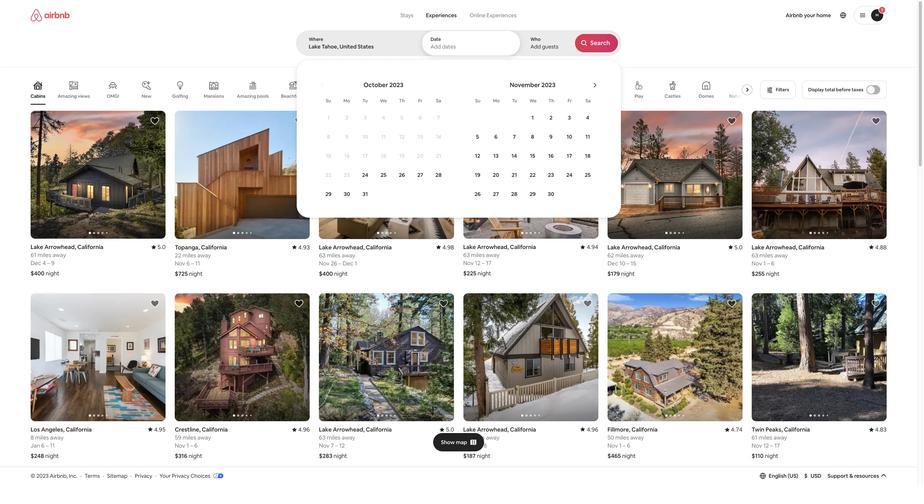 Task type: describe. For each thing, give the bounding box(es) containing it.
night inside lake arrowhead, california 62 miles away dec 10 – 15 $179 night
[[621, 270, 635, 277]]

guests
[[542, 43, 559, 50]]

english (us) button
[[760, 473, 798, 480]]

1 vertical spatial 20
[[493, 172, 499, 179]]

miles for lake arrowhead, california 62 miles away dec 10 – 15 $179 night
[[615, 252, 629, 259]]

support & resources
[[828, 473, 879, 480]]

– for lake arrowhead, california 63 miles away nov 12 – 17 $225 night
[[482, 260, 485, 267]]

california inside crestline, california 59 miles away nov 1 – 6 $316 night
[[202, 426, 228, 434]]

0 horizontal spatial 28 button
[[429, 166, 448, 184]]

26 for bottom "26" button
[[475, 191, 481, 198]]

4 · from the left
[[155, 473, 157, 480]]

night inside fillmore, california 50 miles away nov 1 – 6 $465 night
[[622, 453, 636, 460]]

lake for lake arrowhead, california 62 miles away dec 10 – 15 $179 night
[[607, 244, 620, 251]]

october
[[364, 81, 388, 89]]

1 fr from the left
[[418, 98, 422, 104]]

8 inside los angeles, california 8 miles away jan 6 – 11 $248 night
[[31, 434, 34, 442]]

support
[[828, 473, 848, 480]]

– for lake arrowhead, california 63 miles away nov 26 – dec 1 $400 night
[[339, 260, 341, 267]]

add to wishlist: crestline, california image
[[295, 299, 304, 308]]

los angeles, california 8 miles away jan 6 – 11 $248 night
[[31, 426, 92, 460]]

nov inside topanga, california 22 miles away nov 6 – 11 $725 night
[[175, 260, 185, 267]]

0 horizontal spatial 10
[[362, 133, 368, 140]]

california for lake arrowhead, california 63 miles away nov 3 – 8 $187 night
[[510, 426, 536, 434]]

add for add dates
[[431, 43, 441, 50]]

4.95 out of 5 average rating image
[[148, 426, 166, 434]]

nov for lake arrowhead, california 63 miles away nov 1 – 6 $255 night
[[752, 260, 762, 267]]

0 horizontal spatial 5 button
[[393, 109, 411, 127]]

national parks
[[729, 93, 760, 99]]

26 for "26" button to the top
[[399, 172, 405, 179]]

off-the-grid
[[388, 93, 414, 99]]

stays button
[[394, 8, 420, 23]]

1 vertical spatial 20 button
[[487, 166, 505, 184]]

1 su from the left
[[326, 98, 331, 104]]

1 vertical spatial 27
[[493, 191, 499, 198]]

0 vertical spatial 6 button
[[411, 109, 429, 127]]

topanga,
[[175, 244, 200, 251]]

4.96 for lake arrowhead, california 63 miles away nov 3 – 8 $187 night
[[587, 426, 598, 434]]

6 inside topanga, california 22 miles away nov 6 – 11 $725 night
[[187, 260, 190, 267]]

views
[[78, 93, 90, 99]]

nov inside fillmore, california 50 miles away nov 1 – 6 $465 night
[[607, 442, 618, 450]]

lake arrowhead, california 63 miles away nov 26 – dec 1 $400 night
[[319, 244, 392, 277]]

13 for leftmost the 13 button
[[418, 133, 423, 140]]

1 · from the left
[[80, 473, 82, 480]]

4 inside lake arrowhead, california 61 miles away dec 4 – 9 $400 night
[[43, 260, 46, 267]]

31
[[363, 191, 368, 198]]

your privacy choices
[[160, 473, 210, 480]]

beachfront
[[281, 93, 305, 99]]

cabins
[[31, 93, 45, 99]]

calendar application
[[306, 73, 907, 223]]

1 vertical spatial 6 button
[[487, 128, 505, 146]]

6 inside crestline, california 59 miles away nov 1 – 6 $316 night
[[194, 442, 198, 450]]

lake arrowhead, california 61 miles away dec 4 – 9 $400 night
[[31, 244, 103, 277]]

night inside los angeles, california 8 miles away jan 6 – 11 $248 night
[[45, 453, 59, 460]]

2 18 from the left
[[585, 153, 590, 159]]

night inside twin peaks, california 61 miles away nov 12 – 17 $110 night
[[765, 453, 778, 460]]

2 sa from the left
[[586, 98, 591, 104]]

total
[[825, 87, 835, 93]]

$187
[[463, 453, 476, 460]]

4.83 out of 5 average rating image
[[869, 426, 887, 434]]

2 24 from the left
[[566, 172, 572, 179]]

miles for lake arrowhead, california 63 miles away nov 26 – dec 1 $400 night
[[327, 252, 341, 259]]

terms · sitemap · privacy
[[85, 473, 152, 480]]

october 2023
[[364, 81, 403, 89]]

$255
[[752, 270, 765, 277]]

2023 for november
[[541, 81, 556, 89]]

support & resources button
[[828, 473, 887, 480]]

5.0 out of 5 average rating image for lake arrowhead, california 63 miles away nov 7 – 12 $283 night
[[440, 426, 454, 434]]

stays
[[400, 12, 413, 19]]

0 vertical spatial 26 button
[[393, 166, 411, 184]]

2 horizontal spatial 22
[[530, 172, 536, 179]]

15 for 1st 15 button from right
[[530, 153, 535, 159]]

61 for nov
[[752, 434, 757, 442]]

sitemap link
[[107, 473, 127, 480]]

california inside fillmore, california 50 miles away nov 1 – 6 $465 night
[[632, 426, 658, 434]]

$465
[[607, 453, 621, 460]]

63 for nov 12 – 17
[[463, 252, 470, 259]]

2 18 button from the left
[[579, 147, 597, 165]]

16 for 1st 16 button from left
[[344, 153, 350, 159]]

who
[[530, 36, 541, 42]]

9 for 2nd 9 button from right
[[345, 133, 348, 140]]

11 inside los angeles, california 8 miles away jan 6 – 11 $248 night
[[50, 442, 55, 450]]

miles for los angeles, california 8 miles away jan 6 – 11 $248 night
[[35, 434, 49, 442]]

© 2023 airbnb, inc. ·
[[31, 473, 82, 480]]

angeles,
[[41, 426, 65, 434]]

privacy inside your privacy choices link
[[172, 473, 189, 480]]

1 button for october
[[319, 109, 338, 127]]

0 vertical spatial 14 button
[[429, 128, 448, 146]]

1 17 button from the left
[[356, 147, 374, 165]]

night inside lake arrowhead, california 63 miles away nov 3 – 8 $187 night
[[477, 453, 490, 460]]

3 inside lake arrowhead, california 63 miles away nov 3 – 8 $187 night
[[475, 442, 478, 450]]

usd
[[811, 473, 822, 480]]

$725
[[175, 270, 188, 277]]

1 inside fillmore, california 50 miles away nov 1 – 6 $465 night
[[619, 442, 622, 450]]

2 su from the left
[[475, 98, 481, 104]]

miles inside fillmore, california 50 miles away nov 1 – 6 $465 night
[[615, 434, 629, 442]]

4.88 out of 5 average rating image
[[869, 244, 887, 251]]

1 horizontal spatial 14 button
[[505, 147, 523, 165]]

5.0 out of 5 average rating image
[[151, 244, 166, 251]]

$248
[[31, 453, 44, 460]]

(us)
[[788, 473, 798, 480]]

night inside lake arrowhead, california 63 miles away nov 7 – 12 $283 night
[[334, 453, 347, 460]]

– for lake arrowhead, california 63 miles away nov 7 – 12 $283 night
[[335, 442, 338, 450]]

experiences tab panel
[[296, 31, 907, 223]]

©
[[31, 473, 35, 480]]

topanga, california 22 miles away nov 6 – 11 $725 night
[[175, 244, 227, 277]]

2 · from the left
[[103, 473, 104, 480]]

3 for november 2023
[[568, 114, 571, 121]]

parks
[[748, 93, 760, 99]]

1 9 button from the left
[[338, 128, 356, 146]]

31 button
[[356, 185, 374, 203]]

add to wishlist: lake arrowhead, california image for 4.98
[[439, 117, 448, 126]]

1 30 button from the left
[[338, 185, 356, 203]]

lake arrowhead, california 63 miles away nov 3 – 8 $187 night
[[463, 426, 536, 460]]

1 horizontal spatial 12 button
[[468, 147, 487, 165]]

lake arrowhead, california 63 miles away nov 12 – 17 $225 night
[[463, 244, 536, 277]]

1 10 button from the left
[[356, 128, 374, 146]]

0 vertical spatial 12 button
[[393, 128, 411, 146]]

arrowhead, for dec
[[333, 244, 365, 251]]

english (us)
[[769, 473, 798, 480]]

lake for lake arrowhead, california 63 miles away nov 26 – dec 1 $400 night
[[319, 244, 332, 251]]

– for lake arrowhead, california 63 miles away nov 3 – 8 $187 night
[[479, 442, 482, 450]]

– for twin peaks, california 61 miles away nov 12 – 17 $110 night
[[770, 442, 773, 450]]

6 inside fillmore, california 50 miles away nov 1 – 6 $465 night
[[627, 442, 630, 450]]

home
[[817, 12, 831, 19]]

before
[[836, 87, 851, 93]]

0 vertical spatial 7
[[437, 114, 440, 121]]

4.94 out of 5 average rating image
[[581, 244, 598, 251]]

1 vertical spatial 28 button
[[505, 185, 523, 203]]

0 vertical spatial 20
[[417, 153, 423, 159]]

22 inside topanga, california 22 miles away nov 6 – 11 $725 night
[[175, 252, 181, 259]]

play
[[635, 93, 643, 99]]

airbnb,
[[50, 473, 68, 480]]

4.93
[[298, 244, 310, 251]]

california for twin peaks, california 61 miles away nov 12 – 17 $110 night
[[784, 426, 810, 434]]

none search field containing october 2023
[[296, 0, 907, 223]]

nov for twin peaks, california 61 miles away nov 12 – 17 $110 night
[[752, 442, 762, 450]]

1 inside lake arrowhead, california 63 miles away nov 26 – dec 1 $400 night
[[355, 260, 357, 267]]

california inside topanga, california 22 miles away nov 6 – 11 $725 night
[[201, 244, 227, 251]]

0 horizontal spatial 19
[[399, 153, 405, 159]]

miles inside crestline, california 59 miles away nov 1 – 6 $316 night
[[183, 434, 196, 442]]

0 vertical spatial 19 button
[[393, 147, 411, 165]]

november
[[510, 81, 540, 89]]

experiences inside button
[[426, 12, 457, 19]]

miles for lake arrowhead, california 63 miles away nov 1 – 6 $255 night
[[760, 252, 773, 259]]

1 privacy from the left
[[135, 473, 152, 480]]

$283
[[319, 453, 332, 460]]

9 for second 9 button from left
[[549, 133, 553, 140]]

0 vertical spatial 27 button
[[411, 166, 429, 184]]

4.94
[[587, 244, 598, 251]]

1 vertical spatial 27 button
[[487, 185, 505, 203]]

1 18 from the left
[[381, 153, 386, 159]]

50
[[607, 434, 614, 442]]

twin
[[752, 426, 764, 434]]

online
[[470, 12, 485, 19]]

away for lake arrowhead, california 63 miles away nov 7 – 12 $283 night
[[342, 434, 355, 442]]

– inside topanga, california 22 miles away nov 6 – 11 $725 night
[[191, 260, 194, 267]]

1 horizontal spatial 5
[[476, 133, 479, 140]]

4.95
[[154, 426, 166, 434]]

2 fr from the left
[[568, 98, 572, 104]]

show
[[441, 439, 455, 446]]

1 25 button from the left
[[374, 166, 393, 184]]

3 button for october 2023
[[356, 109, 374, 127]]

what can we help you find? tab list
[[394, 8, 463, 23]]

$316
[[175, 453, 187, 460]]

amazing for amazing pools
[[237, 93, 256, 99]]

lake arrowhead, california 63 miles away nov 1 – 6 $255 night
[[752, 244, 825, 277]]

62
[[607, 252, 614, 259]]

dec inside lake arrowhead, california 63 miles away nov 26 – dec 1 $400 night
[[343, 260, 353, 267]]

date add dates
[[431, 36, 456, 50]]

lakefront
[[427, 93, 448, 99]]

2 17 button from the left
[[560, 147, 579, 165]]

2 mo from the left
[[493, 98, 500, 104]]

12 inside lake arrowhead, california 63 miles away nov 7 – 12 $283 night
[[339, 442, 345, 450]]

17 inside lake arrowhead, california 63 miles away nov 12 – 17 $225 night
[[486, 260, 491, 267]]

5.0 for lake arrowhead, california 63 miles away nov 7 – 12 $283 night
[[446, 426, 454, 434]]

show map button
[[433, 433, 484, 452]]

15 for first 15 button from the left
[[326, 153, 331, 159]]

away inside topanga, california 22 miles away nov 6 – 11 $725 night
[[197, 252, 211, 259]]

california for lake arrowhead, california 63 miles away nov 1 – 6 $255 night
[[799, 244, 825, 251]]

1 24 from the left
[[362, 172, 368, 179]]

display total before taxes
[[808, 87, 863, 93]]

lake arrowhead, california 62 miles away dec 10 – 15 $179 night
[[607, 244, 680, 277]]

1 horizontal spatial 21 button
[[505, 166, 523, 184]]

tiny homes
[[351, 93, 376, 99]]

add to wishlist: topanga, california image
[[295, 117, 304, 126]]

21 for the right 21 button
[[512, 172, 517, 179]]

6 inside los angeles, california 8 miles away jan 6 – 11 $248 night
[[41, 442, 45, 450]]

away inside crestline, california 59 miles away nov 1 – 6 $316 night
[[197, 434, 211, 442]]

16 for first 16 button from the right
[[548, 153, 554, 159]]

nov for lake arrowhead, california 63 miles away nov 7 – 12 $283 night
[[319, 442, 329, 450]]

1 vertical spatial 19
[[475, 172, 480, 179]]

– inside fillmore, california 50 miles away nov 1 – 6 $465 night
[[623, 442, 626, 450]]

26 inside lake arrowhead, california 63 miles away nov 26 – dec 1 $400 night
[[331, 260, 337, 267]]

display total before taxes button
[[802, 81, 887, 99]]

away for lake arrowhead, california 62 miles away dec 10 – 15 $179 night
[[630, 252, 644, 259]]

add to wishlist: lake arrowhead, california image for lake arrowhead, california 63 miles away nov 3 – 8 $187 night
[[583, 299, 592, 308]]

3 for october 2023
[[364, 114, 367, 121]]

domes
[[699, 93, 714, 99]]

jan
[[31, 442, 40, 450]]

1 8 button from the left
[[319, 128, 338, 146]]

3 button for november 2023
[[560, 109, 579, 127]]

4.74 out of 5 average rating image
[[725, 426, 743, 434]]

2 tu from the left
[[512, 98, 517, 104]]

peaks,
[[766, 426, 783, 434]]

away for lake arrowhead, california 63 miles away nov 12 – 17 $225 night
[[486, 252, 500, 259]]

crestline,
[[175, 426, 201, 434]]

4.83
[[875, 426, 887, 434]]

amazing views
[[58, 93, 90, 99]]

4.96 out of 5 average rating image
[[581, 426, 598, 434]]

1 horizontal spatial 22
[[325, 172, 332, 179]]

5.0 for lake arrowhead, california 62 miles away dec 10 – 15 $179 night
[[734, 244, 743, 251]]

los
[[31, 426, 40, 434]]

2 23 button from the left
[[542, 166, 560, 184]]

homes
[[361, 93, 376, 99]]

1 inside lake arrowhead, california 63 miles away nov 1 – 6 $255 night
[[763, 260, 766, 267]]

0 horizontal spatial 21 button
[[429, 147, 448, 165]]

1 button
[[854, 6, 887, 24]]

0 horizontal spatial 13 button
[[411, 128, 429, 146]]

6 inside lake arrowhead, california 63 miles away nov 1 – 6 $255 night
[[771, 260, 775, 267]]

1 vertical spatial 13 button
[[487, 147, 505, 165]]

california for lake arrowhead, california 63 miles away nov 12 – 17 $225 night
[[510, 244, 536, 251]]

away for lake arrowhead, california 61 miles away dec 4 – 9 $400 night
[[52, 252, 66, 259]]

airbnb your home link
[[781, 7, 836, 23]]



Task type: locate. For each thing, give the bounding box(es) containing it.
– inside crestline, california 59 miles away nov 1 – 6 $316 night
[[190, 442, 193, 450]]

away for twin peaks, california 61 miles away nov 12 – 17 $110 night
[[774, 434, 787, 442]]

20
[[417, 153, 423, 159], [493, 172, 499, 179]]

1 dec from the left
[[31, 260, 41, 267]]

filters
[[776, 87, 789, 93]]

night inside crestline, california 59 miles away nov 1 – 6 $316 night
[[189, 453, 202, 460]]

3
[[364, 114, 367, 121], [568, 114, 571, 121], [475, 442, 478, 450]]

1 horizontal spatial th
[[549, 98, 554, 104]]

1 vertical spatial 19 button
[[468, 166, 487, 184]]

night inside lake arrowhead, california 63 miles away nov 1 – 6 $255 night
[[766, 270, 780, 277]]

30
[[344, 191, 350, 198], [548, 191, 554, 198]]

63 for nov 7 – 12
[[319, 434, 326, 442]]

2 16 button from the left
[[542, 147, 560, 165]]

trending
[[461, 93, 480, 99]]

group
[[31, 75, 760, 105], [31, 111, 166, 239], [175, 111, 310, 239], [319, 111, 454, 239], [463, 111, 598, 239], [607, 111, 743, 239], [752, 111, 887, 239], [31, 293, 166, 422], [175, 293, 310, 422], [319, 293, 454, 422], [463, 293, 598, 422], [607, 293, 743, 422], [752, 293, 887, 422], [31, 476, 166, 486], [175, 476, 310, 486], [319, 476, 454, 486], [319, 476, 454, 486], [463, 476, 598, 486], [463, 476, 598, 486], [607, 476, 743, 486], [607, 476, 743, 486], [752, 476, 887, 486]]

1 $400 from the left
[[31, 270, 44, 277]]

1 horizontal spatial 28 button
[[505, 185, 523, 203]]

add down date
[[431, 43, 441, 50]]

3 dec from the left
[[607, 260, 618, 267]]

sa right grid
[[436, 98, 441, 104]]

airbnb
[[786, 12, 803, 19]]

0 horizontal spatial su
[[326, 98, 331, 104]]

· left privacy link at the left of page
[[130, 473, 132, 480]]

1 horizontal spatial 13 button
[[487, 147, 505, 165]]

1 horizontal spatial 4 button
[[579, 109, 597, 127]]

california for lake arrowhead, california 61 miles away dec 4 – 9 $400 night
[[77, 244, 103, 251]]

4 button for october 2023
[[374, 109, 393, 127]]

5 button
[[393, 109, 411, 127], [468, 128, 487, 146]]

1 2 button from the left
[[338, 109, 356, 127]]

22 button
[[319, 166, 338, 184], [523, 166, 542, 184]]

mo
[[343, 98, 350, 104], [493, 98, 500, 104]]

nov inside lake arrowhead, california 63 miles away nov 3 – 8 $187 night
[[463, 442, 474, 450]]

experiences right online
[[487, 12, 517, 19]]

1 button for november
[[523, 109, 542, 127]]

4.93 out of 5 average rating image
[[292, 244, 310, 251]]

4.98
[[443, 244, 454, 251]]

crestline, california 59 miles away nov 1 – 6 $316 night
[[175, 426, 228, 460]]

california for lake arrowhead, california 63 miles away nov 7 – 12 $283 night
[[366, 426, 392, 434]]

$ usd
[[804, 473, 822, 480]]

california inside los angeles, california 8 miles away jan 6 – 11 $248 night
[[66, 426, 92, 434]]

4 button for november 2023
[[579, 109, 597, 127]]

0 vertical spatial 28
[[435, 172, 442, 179]]

$400 inside lake arrowhead, california 61 miles away dec 4 – 9 $400 night
[[31, 270, 44, 277]]

6 button
[[411, 109, 429, 127], [487, 128, 505, 146]]

0 horizontal spatial 23
[[344, 172, 350, 179]]

0 horizontal spatial 2023
[[36, 473, 49, 480]]

0 horizontal spatial 5.0
[[157, 244, 166, 251]]

arrowhead, for 12
[[333, 426, 365, 434]]

1 horizontal spatial 11 button
[[579, 128, 597, 146]]

night inside lake arrowhead, california 61 miles away dec 4 – 9 $400 night
[[46, 270, 59, 277]]

nov for lake arrowhead, california 63 miles away nov 3 – 8 $187 night
[[463, 442, 474, 450]]

0 horizontal spatial 9 button
[[338, 128, 356, 146]]

0 vertical spatial 27
[[417, 172, 423, 179]]

1 3 button from the left
[[356, 109, 374, 127]]

arrowhead, inside lake arrowhead, california 63 miles away nov 12 – 17 $225 night
[[477, 244, 509, 251]]

lake inside lake arrowhead, california 63 miles away nov 1 – 6 $255 night
[[752, 244, 764, 251]]

3 down design
[[568, 114, 571, 121]]

2 29 from the left
[[530, 191, 536, 198]]

2 22 button from the left
[[523, 166, 542, 184]]

nov inside lake arrowhead, california 63 miles away nov 7 – 12 $283 night
[[319, 442, 329, 450]]

0 horizontal spatial privacy
[[135, 473, 152, 480]]

su left tiny
[[326, 98, 331, 104]]

2023 for october
[[389, 81, 403, 89]]

2 15 button from the left
[[523, 147, 542, 165]]

0 horizontal spatial 23 button
[[338, 166, 356, 184]]

0 horizontal spatial 27 button
[[411, 166, 429, 184]]

1 23 from the left
[[344, 172, 350, 179]]

– inside lake arrowhead, california 63 miles away nov 26 – dec 1 $400 night
[[339, 260, 341, 267]]

30 for 2nd 30 'button'
[[548, 191, 554, 198]]

63 inside lake arrowhead, california 63 miles away nov 7 – 12 $283 night
[[319, 434, 326, 442]]

0 horizontal spatial 61
[[31, 252, 36, 259]]

1 horizontal spatial 2 button
[[542, 109, 560, 127]]

1 horizontal spatial 14
[[512, 153, 517, 159]]

2 9 button from the left
[[542, 128, 560, 146]]

14 for rightmost 14 button
[[512, 153, 517, 159]]

1 sa from the left
[[436, 98, 441, 104]]

1 vertical spatial 26 button
[[468, 185, 487, 203]]

1 4 button from the left
[[374, 109, 393, 127]]

2 2 from the left
[[550, 114, 553, 121]]

28 for bottom 28 button
[[511, 191, 517, 198]]

miles inside lake arrowhead, california 63 miles away nov 7 – 12 $283 night
[[327, 434, 341, 442]]

nov inside lake arrowhead, california 63 miles away nov 26 – dec 1 $400 night
[[319, 260, 329, 267]]

dec inside lake arrowhead, california 61 miles away dec 4 – 9 $400 night
[[31, 260, 41, 267]]

17 inside twin peaks, california 61 miles away nov 12 – 17 $110 night
[[774, 442, 780, 450]]

november 2023
[[510, 81, 556, 89]]

california inside lake arrowhead, california 63 miles away nov 1 – 6 $255 night
[[799, 244, 825, 251]]

4 button down design
[[579, 109, 597, 127]]

9 inside lake arrowhead, california 61 miles away dec 4 – 9 $400 night
[[51, 260, 55, 267]]

privacy right 'your' at the bottom left of the page
[[172, 473, 189, 480]]

omg!
[[107, 93, 119, 99]]

0 horizontal spatial 25
[[381, 172, 387, 179]]

add to wishlist: lake arrowhead, california image for lake arrowhead, california 61 miles away dec 4 – 9 $400 night
[[150, 117, 160, 126]]

1 horizontal spatial experiences
[[487, 12, 517, 19]]

th left grid
[[399, 98, 405, 104]]

1 we from the left
[[380, 98, 387, 104]]

2 24 button from the left
[[560, 166, 579, 184]]

off-
[[388, 93, 397, 99]]

miles for lake arrowhead, california 61 miles away dec 4 – 9 $400 night
[[38, 252, 51, 259]]

amazing left views
[[58, 93, 77, 99]]

arrowhead, inside lake arrowhead, california 63 miles away nov 26 – dec 1 $400 night
[[333, 244, 365, 251]]

1 horizontal spatial 7 button
[[505, 128, 523, 146]]

9 button
[[338, 128, 356, 146], [542, 128, 560, 146]]

away inside lake arrowhead, california 63 miles away nov 26 – dec 1 $400 night
[[342, 252, 355, 259]]

61 for dec
[[31, 252, 36, 259]]

5
[[400, 114, 403, 121], [476, 133, 479, 140]]

california inside lake arrowhead, california 61 miles away dec 4 – 9 $400 night
[[77, 244, 103, 251]]

california for los angeles, california 8 miles away jan 6 – 11 $248 night
[[66, 426, 92, 434]]

15
[[326, 153, 331, 159], [530, 153, 535, 159], [631, 260, 636, 267]]

2 dec from the left
[[343, 260, 353, 267]]

lake inside lake arrowhead, california 62 miles away dec 10 – 15 $179 night
[[607, 244, 620, 251]]

1
[[881, 7, 883, 12], [327, 114, 330, 121], [532, 114, 534, 121], [355, 260, 357, 267], [763, 260, 766, 267], [187, 442, 189, 450], [619, 442, 622, 450]]

1 horizontal spatial 18 button
[[579, 147, 597, 165]]

13 for the bottom the 13 button
[[493, 153, 499, 159]]

sa right design
[[586, 98, 591, 104]]

lake for lake arrowhead, california 63 miles away nov 3 – 8 $187 night
[[463, 426, 476, 434]]

group containing amazing views
[[31, 75, 760, 105]]

inc.
[[69, 473, 77, 480]]

dec for 61
[[31, 260, 41, 267]]

california inside lake arrowhead, california 63 miles away nov 3 – 8 $187 night
[[510, 426, 536, 434]]

resources
[[854, 473, 879, 480]]

2023 up off-
[[389, 81, 403, 89]]

19
[[399, 153, 405, 159], [475, 172, 480, 179]]

1 horizontal spatial 17 button
[[560, 147, 579, 165]]

0 horizontal spatial 3 button
[[356, 109, 374, 127]]

1 16 from the left
[[344, 153, 350, 159]]

dates
[[442, 43, 456, 50]]

miles inside twin peaks, california 61 miles away nov 12 – 17 $110 night
[[759, 434, 772, 442]]

map
[[456, 439, 467, 446]]

miles inside lake arrowhead, california 63 miles away nov 26 – dec 1 $400 night
[[327, 252, 341, 259]]

1 horizontal spatial tu
[[512, 98, 517, 104]]

4
[[382, 114, 385, 121], [586, 114, 589, 121], [43, 260, 46, 267]]

add
[[431, 43, 441, 50], [530, 43, 541, 50]]

7
[[437, 114, 440, 121], [513, 133, 516, 140], [331, 442, 334, 450]]

2 30 button from the left
[[542, 185, 560, 203]]

0 vertical spatial 19
[[399, 153, 405, 159]]

2 add from the left
[[530, 43, 541, 50]]

away inside los angeles, california 8 miles away jan 6 – 11 $248 night
[[50, 434, 64, 442]]

0 horizontal spatial 26
[[331, 260, 337, 267]]

miles for lake arrowhead, california 63 miles away nov 12 – 17 $225 night
[[471, 252, 485, 259]]

1 horizontal spatial 25
[[585, 172, 591, 179]]

1 horizontal spatial 25 button
[[579, 166, 597, 184]]

away for los angeles, california 8 miles away jan 6 – 11 $248 night
[[50, 434, 64, 442]]

su
[[326, 98, 331, 104], [475, 98, 481, 104]]

miles for lake arrowhead, california 63 miles away nov 7 – 12 $283 night
[[327, 434, 341, 442]]

2 11 button from the left
[[579, 128, 597, 146]]

mo right the 'trending' on the top of page
[[493, 98, 500, 104]]

1 vertical spatial 5
[[476, 133, 479, 140]]

0 horizontal spatial 2 button
[[338, 109, 356, 127]]

0 horizontal spatial 30
[[344, 191, 350, 198]]

$179
[[607, 270, 620, 277]]

1 horizontal spatial 4.96
[[587, 426, 598, 434]]

0 horizontal spatial 21
[[436, 153, 441, 159]]

display
[[808, 87, 824, 93]]

add to wishlist: lake arrowhead, california image for lake arrowhead, california 62 miles away dec 10 – 15 $179 night
[[727, 117, 736, 126]]

1 2 from the left
[[345, 114, 348, 121]]

1 add from the left
[[431, 43, 441, 50]]

11
[[381, 133, 386, 140], [585, 133, 590, 140], [195, 260, 200, 267], [50, 442, 55, 450]]

&
[[849, 473, 853, 480]]

– inside lake arrowhead, california 63 miles away nov 1 – 6 $255 night
[[767, 260, 770, 267]]

0 horizontal spatial 2
[[345, 114, 348, 121]]

0 vertical spatial 20 button
[[411, 147, 429, 165]]

1 horizontal spatial 15
[[530, 153, 535, 159]]

1 horizontal spatial 30 button
[[542, 185, 560, 203]]

0 horizontal spatial add
[[431, 43, 441, 50]]

golfing
[[172, 93, 188, 99]]

2 add to wishlist: lake arrowhead, california image from the left
[[583, 117, 592, 126]]

28 for the left 28 button
[[435, 172, 442, 179]]

2 23 from the left
[[548, 172, 554, 179]]

new
[[142, 93, 151, 99]]

2 2 button from the left
[[542, 109, 560, 127]]

miles inside lake arrowhead, california 63 miles away nov 12 – 17 $225 night
[[471, 252, 485, 259]]

2 8 button from the left
[[523, 128, 542, 146]]

3 down tiny homes
[[364, 114, 367, 121]]

4.74
[[731, 426, 743, 434]]

63 for nov 3 – 8
[[463, 434, 470, 442]]

2 horizontal spatial 10
[[619, 260, 625, 267]]

9
[[345, 133, 348, 140], [549, 133, 553, 140], [51, 260, 55, 267]]

twin peaks, california 61 miles away nov 12 – 17 $110 night
[[752, 426, 810, 460]]

1 horizontal spatial 3 button
[[560, 109, 579, 127]]

1 inside 1 dropdown button
[[881, 7, 883, 12]]

1 22 button from the left
[[319, 166, 338, 184]]

18
[[381, 153, 386, 159], [585, 153, 590, 159]]

0 horizontal spatial 13
[[418, 133, 423, 140]]

1 tu from the left
[[363, 98, 368, 104]]

1 horizontal spatial 8 button
[[523, 128, 542, 146]]

25 for 1st 25 button from right
[[585, 172, 591, 179]]

4.88
[[875, 244, 887, 251]]

2023
[[389, 81, 403, 89], [541, 81, 556, 89], [36, 473, 49, 480]]

1 18 button from the left
[[374, 147, 393, 165]]

0 horizontal spatial 26 button
[[393, 166, 411, 184]]

2 $400 from the left
[[319, 270, 333, 277]]

2 3 button from the left
[[560, 109, 579, 127]]

add to wishlist: twin peaks, california image
[[871, 299, 881, 308]]

online experiences link
[[463, 8, 523, 23]]

night inside lake arrowhead, california 63 miles away nov 26 – dec 1 $400 night
[[334, 270, 348, 277]]

airbnb your home
[[786, 12, 831, 19]]

su left farms
[[475, 98, 481, 104]]

1 button down skiing at the left top
[[319, 109, 338, 127]]

0 horizontal spatial 4 button
[[374, 109, 393, 127]]

california for lake arrowhead, california 62 miles away dec 10 – 15 $179 night
[[654, 244, 680, 251]]

0 horizontal spatial 15 button
[[319, 147, 338, 165]]

lake inside lake arrowhead, california 61 miles away dec 4 – 9 $400 night
[[31, 244, 43, 251]]

0 horizontal spatial mo
[[343, 98, 350, 104]]

lake inside lake arrowhead, california 63 miles away nov 12 – 17 $225 night
[[463, 244, 476, 251]]

2 button for november 2023
[[542, 109, 560, 127]]

terms
[[85, 473, 100, 480]]

25
[[381, 172, 387, 179], [585, 172, 591, 179]]

2 10 button from the left
[[560, 128, 579, 146]]

mo left tiny
[[343, 98, 350, 104]]

1 horizontal spatial 23
[[548, 172, 554, 179]]

24 button
[[356, 166, 374, 184], [560, 166, 579, 184]]

0 horizontal spatial 29
[[325, 191, 332, 198]]

2 4 button from the left
[[579, 109, 597, 127]]

4 button down off-
[[374, 109, 393, 127]]

1 mo from the left
[[343, 98, 350, 104]]

dec for 62
[[607, 260, 618, 267]]

– inside lake arrowhead, california 63 miles away nov 7 – 12 $283 night
[[335, 442, 338, 450]]

2 vertical spatial 26
[[331, 260, 337, 267]]

arrowhead, for 15
[[621, 244, 653, 251]]

national
[[729, 93, 747, 99]]

0 horizontal spatial 16 button
[[338, 147, 356, 165]]

· right terms link
[[103, 473, 104, 480]]

away inside lake arrowhead, california 63 miles away nov 1 – 6 $255 night
[[774, 252, 788, 259]]

1 experiences from the left
[[426, 12, 457, 19]]

away
[[52, 252, 66, 259], [486, 252, 500, 259], [197, 252, 211, 259], [342, 252, 355, 259], [630, 252, 644, 259], [774, 252, 788, 259], [50, 434, 64, 442], [486, 434, 500, 442], [197, 434, 211, 442], [342, 434, 355, 442], [630, 434, 644, 442], [774, 434, 787, 442]]

2023 right ©
[[36, 473, 49, 480]]

0 horizontal spatial 15
[[326, 153, 331, 159]]

4.96 out of 5 average rating image
[[292, 426, 310, 434]]

3 button down design
[[560, 109, 579, 127]]

1 horizontal spatial 27
[[493, 191, 499, 198]]

25 for first 25 button
[[381, 172, 387, 179]]

1 vertical spatial 21 button
[[505, 166, 523, 184]]

16 button
[[338, 147, 356, 165], [542, 147, 560, 165]]

· left 'your' at the bottom left of the page
[[155, 473, 157, 480]]

3 button down tiny homes
[[356, 109, 374, 127]]

63 inside lake arrowhead, california 63 miles away nov 1 – 6 $255 night
[[752, 252, 758, 259]]

1 horizontal spatial 10
[[567, 133, 572, 140]]

amazing left pools
[[237, 93, 256, 99]]

2 horizontal spatial 7
[[513, 133, 516, 140]]

2 for november 2023
[[550, 114, 553, 121]]

1 15 button from the left
[[319, 147, 338, 165]]

29
[[325, 191, 332, 198], [530, 191, 536, 198]]

night inside topanga, california 22 miles away nov 6 – 11 $725 night
[[189, 270, 203, 277]]

add inside "who add guests"
[[530, 43, 541, 50]]

1 horizontal spatial 24
[[566, 172, 572, 179]]

night inside lake arrowhead, california 63 miles away nov 12 – 17 $225 night
[[478, 270, 491, 277]]

None search field
[[296, 0, 907, 223]]

away inside lake arrowhead, california 61 miles away dec 4 – 9 $400 night
[[52, 252, 66, 259]]

away for lake arrowhead, california 63 miles away nov 1 – 6 $255 night
[[774, 252, 788, 259]]

4.96 for crestline, california 59 miles away nov 1 – 6 $316 night
[[298, 426, 310, 434]]

miles inside lake arrowhead, california 63 miles away nov 3 – 8 $187 night
[[471, 434, 485, 442]]

2 25 from the left
[[585, 172, 591, 179]]

1 horizontal spatial 28
[[511, 191, 517, 198]]

4 for october 2023
[[382, 114, 385, 121]]

0 vertical spatial 5
[[400, 114, 403, 121]]

1 horizontal spatial 24 button
[[560, 166, 579, 184]]

amazing
[[58, 93, 77, 99], [237, 93, 256, 99]]

28
[[435, 172, 442, 179], [511, 191, 517, 198]]

1 horizontal spatial amazing
[[237, 93, 256, 99]]

add to wishlist: lake arrowhead, california image for lake arrowhead, california 63 miles away nov 1 – 6 $255 night
[[871, 117, 881, 126]]

– for lake arrowhead, california 61 miles away dec 4 – 9 $400 night
[[47, 260, 50, 267]]

20 button
[[411, 147, 429, 165], [487, 166, 505, 184]]

2 button down tiny
[[338, 109, 356, 127]]

2 horizontal spatial 4
[[586, 114, 589, 121]]

sitemap
[[107, 473, 127, 480]]

lake for lake arrowhead, california 63 miles away nov 7 – 12 $283 night
[[319, 426, 332, 434]]

amazing for amazing views
[[58, 93, 77, 99]]

1 inside crestline, california 59 miles away nov 1 – 6 $316 night
[[187, 442, 189, 450]]

1 25 from the left
[[381, 172, 387, 179]]

nov for lake arrowhead, california 63 miles away nov 12 – 17 $225 night
[[463, 260, 474, 267]]

2 30 from the left
[[548, 191, 554, 198]]

filters button
[[760, 81, 796, 99]]

lake inside lake arrowhead, california 63 miles away nov 3 – 8 $187 night
[[463, 426, 476, 434]]

lake for lake arrowhead, california 63 miles away nov 1 – 6 $255 night
[[752, 244, 764, 251]]

arrowhead, inside lake arrowhead, california 63 miles away nov 7 – 12 $283 night
[[333, 426, 365, 434]]

21 for the leftmost 21 button
[[436, 153, 441, 159]]

1 horizontal spatial 4
[[382, 114, 385, 121]]

61 inside twin peaks, california 61 miles away nov 12 – 17 $110 night
[[752, 434, 757, 442]]

miles inside lake arrowhead, california 62 miles away dec 10 – 15 $179 night
[[615, 252, 629, 259]]

– inside twin peaks, california 61 miles away nov 12 – 17 $110 night
[[770, 442, 773, 450]]

1 horizontal spatial mo
[[493, 98, 500, 104]]

0 horizontal spatial we
[[380, 98, 387, 104]]

arrowhead, inside lake arrowhead, california 62 miles away dec 10 – 15 $179 night
[[621, 244, 653, 251]]

2 1 button from the left
[[523, 109, 542, 127]]

design
[[564, 93, 579, 99]]

0 vertical spatial 13
[[418, 133, 423, 140]]

2 16 from the left
[[548, 153, 554, 159]]

add to wishlist: lake arrowhead, california image
[[150, 117, 160, 126], [727, 117, 736, 126], [871, 117, 881, 126], [439, 299, 448, 308], [583, 299, 592, 308]]

0 horizontal spatial 18 button
[[374, 147, 393, 165]]

2
[[345, 114, 348, 121], [550, 114, 553, 121]]

1 30 from the left
[[344, 191, 350, 198]]

3 · from the left
[[130, 473, 132, 480]]

privacy left 'your' at the bottom left of the page
[[135, 473, 152, 480]]

2 th from the left
[[549, 98, 554, 104]]

miles inside topanga, california 22 miles away nov 6 – 11 $725 night
[[183, 252, 196, 259]]

1 horizontal spatial 16 button
[[542, 147, 560, 165]]

1 11 button from the left
[[374, 128, 393, 146]]

1 29 button from the left
[[319, 185, 338, 203]]

0 horizontal spatial 10 button
[[356, 128, 374, 146]]

california inside lake arrowhead, california 63 miles away nov 12 – 17 $225 night
[[510, 244, 536, 251]]

0 vertical spatial 7 button
[[429, 109, 448, 127]]

nov for lake arrowhead, california 63 miles away nov 26 – dec 1 $400 night
[[319, 260, 329, 267]]

1 th from the left
[[399, 98, 405, 104]]

1 horizontal spatial add to wishlist: lake arrowhead, california image
[[583, 117, 592, 126]]

– inside los angeles, california 8 miles away jan 6 – 11 $248 night
[[46, 442, 49, 450]]

nov inside twin peaks, california 61 miles away nov 12 – 17 $110 night
[[752, 442, 762, 450]]

we left off-
[[380, 98, 387, 104]]

2023 for ©
[[36, 473, 49, 480]]

12 inside lake arrowhead, california 63 miles away nov 12 – 17 $225 night
[[475, 260, 481, 267]]

0 horizontal spatial 30 button
[[338, 185, 356, 203]]

add for add guests
[[530, 43, 541, 50]]

arrowhead, inside lake arrowhead, california 63 miles away nov 3 – 8 $187 night
[[477, 426, 509, 434]]

miles inside lake arrowhead, california 63 miles away nov 1 – 6 $255 night
[[760, 252, 773, 259]]

experiences button
[[420, 8, 463, 23]]

away inside lake arrowhead, california 63 miles away nov 12 – 17 $225 night
[[486, 252, 500, 259]]

29 button
[[319, 185, 338, 203], [523, 185, 542, 203]]

2 experiences from the left
[[487, 12, 517, 19]]

arrowhead, for 8
[[477, 426, 509, 434]]

arrowhead, for 9
[[44, 244, 76, 251]]

8 inside lake arrowhead, california 63 miles away nov 3 – 8 $187 night
[[484, 442, 487, 450]]

experiences up date
[[426, 12, 457, 19]]

2 29 button from the left
[[523, 185, 542, 203]]

1 24 button from the left
[[356, 166, 374, 184]]

1 horizontal spatial 13
[[493, 153, 499, 159]]

2 button down "november 2023"
[[542, 109, 560, 127]]

tu right farms
[[512, 98, 517, 104]]

nov inside crestline, california 59 miles away nov 1 – 6 $316 night
[[175, 442, 185, 450]]

add to wishlist: lake arrowhead, california image for lake arrowhead, california 63 miles away nov 7 – 12 $283 night
[[439, 299, 448, 308]]

0 horizontal spatial 3
[[364, 114, 367, 121]]

0 horizontal spatial sa
[[436, 98, 441, 104]]

taxes
[[852, 87, 863, 93]]

california inside lake arrowhead, california 63 miles away nov 7 – 12 $283 night
[[366, 426, 392, 434]]

2 we from the left
[[529, 98, 537, 104]]

0 horizontal spatial 5.0 out of 5 average rating image
[[440, 426, 454, 434]]

2023 right "november"
[[541, 81, 556, 89]]

1 16 button from the left
[[338, 147, 356, 165]]

1 vertical spatial 7
[[513, 133, 516, 140]]

miles inside lake arrowhead, california 61 miles away dec 4 – 9 $400 night
[[38, 252, 51, 259]]

63 for nov 26 – dec 1
[[319, 252, 326, 259]]

5.0
[[157, 244, 166, 251], [734, 244, 743, 251], [446, 426, 454, 434]]

0 horizontal spatial 14 button
[[429, 128, 448, 146]]

arrowhead,
[[44, 244, 76, 251], [477, 244, 509, 251], [333, 244, 365, 251], [621, 244, 653, 251], [766, 244, 797, 251], [477, 426, 509, 434], [333, 426, 365, 434]]

california inside lake arrowhead, california 63 miles away nov 26 – dec 1 $400 night
[[366, 244, 392, 251]]

lake for lake
[[533, 93, 543, 99]]

pools
[[257, 93, 269, 99]]

– for lake arrowhead, california 62 miles away dec 10 – 15 $179 night
[[627, 260, 629, 267]]

1 29 from the left
[[325, 191, 332, 198]]

add to wishlist: lake arrowhead, california image
[[439, 117, 448, 126], [583, 117, 592, 126]]

arrowhead, for 17
[[477, 244, 509, 251]]

7 inside lake arrowhead, california 63 miles away nov 7 – 12 $283 night
[[331, 442, 334, 450]]

grid
[[406, 93, 414, 99]]

who add guests
[[530, 36, 559, 50]]

profile element
[[535, 0, 887, 31]]

mansions
[[204, 93, 224, 99]]

Where field
[[309, 43, 409, 50]]

$
[[804, 473, 808, 480]]

5.0 out of 5 average rating image for lake arrowhead, california 62 miles away dec 10 – 15 $179 night
[[728, 244, 743, 251]]

miles for lake arrowhead, california 63 miles away nov 3 – 8 $187 night
[[471, 434, 485, 442]]

california for lake arrowhead, california 63 miles away nov 26 – dec 1 $400 night
[[366, 244, 392, 251]]

10 inside lake arrowhead, california 62 miles away dec 10 – 15 $179 night
[[619, 260, 625, 267]]

5.0 for lake arrowhead, california 61 miles away dec 4 – 9 $400 night
[[157, 244, 166, 251]]

5.0 out of 5 average rating image
[[728, 244, 743, 251], [440, 426, 454, 434]]

1 horizontal spatial 20
[[493, 172, 499, 179]]

add to wishlist: fillmore, california image
[[727, 299, 736, 308]]

arrowhead, inside lake arrowhead, california 63 miles away nov 1 – 6 $255 night
[[766, 244, 797, 251]]

0 vertical spatial 5.0 out of 5 average rating image
[[728, 244, 743, 251]]

lake for lake arrowhead, california 63 miles away nov 12 – 17 $225 night
[[463, 244, 476, 251]]

0 vertical spatial 28 button
[[429, 166, 448, 184]]

2 25 button from the left
[[579, 166, 597, 184]]

30 for 1st 30 'button' from the left
[[344, 191, 350, 198]]

your
[[804, 12, 815, 19]]

– for lake arrowhead, california 63 miles away nov 1 – 6 $255 night
[[767, 260, 770, 267]]

1 horizontal spatial 23 button
[[542, 166, 560, 184]]

add inside date add dates
[[431, 43, 441, 50]]

we down "november 2023"
[[529, 98, 537, 104]]

add to wishlist: lake arrowhead, california image for 4.94
[[583, 117, 592, 126]]

away inside lake arrowhead, california 63 miles away nov 7 – 12 $283 night
[[342, 434, 355, 442]]

add to wishlist: los angeles, california image
[[150, 299, 160, 308]]

lake inside lake arrowhead, california 63 miles away nov 26 – dec 1 $400 night
[[319, 244, 332, 251]]

1 add to wishlist: lake arrowhead, california image from the left
[[439, 117, 448, 126]]

23
[[344, 172, 350, 179], [548, 172, 554, 179]]

privacy link
[[135, 473, 152, 480]]

your
[[160, 473, 171, 480]]

0 horizontal spatial experiences
[[426, 12, 457, 19]]

0 horizontal spatial th
[[399, 98, 405, 104]]

4 for november 2023
[[586, 114, 589, 121]]

0 horizontal spatial 12 button
[[393, 128, 411, 146]]

10 button
[[356, 128, 374, 146], [560, 128, 579, 146]]

nov inside lake arrowhead, california 63 miles away nov 12 – 17 $225 night
[[463, 260, 474, 267]]

away inside lake arrowhead, california 63 miles away nov 3 – 8 $187 night
[[486, 434, 500, 442]]

3 up $187
[[475, 442, 478, 450]]

english
[[769, 473, 787, 480]]

1 vertical spatial 13
[[493, 153, 499, 159]]

where
[[309, 36, 323, 42]]

away inside fillmore, california 50 miles away nov 1 – 6 $465 night
[[630, 434, 644, 442]]

1 23 button from the left
[[338, 166, 356, 184]]

date
[[431, 36, 441, 42]]

14 for topmost 14 button
[[436, 133, 441, 140]]

4.98 out of 5 average rating image
[[436, 244, 454, 251]]

2 privacy from the left
[[172, 473, 189, 480]]

2 button for october 2023
[[338, 109, 356, 127]]

arrowhead, for 6
[[766, 244, 797, 251]]

1 1 button from the left
[[319, 109, 338, 127]]

17
[[363, 153, 368, 159], [567, 153, 572, 159], [486, 260, 491, 267], [774, 442, 780, 450]]

0 horizontal spatial add to wishlist: lake arrowhead, california image
[[439, 117, 448, 126]]

11 inside topanga, california 22 miles away nov 6 – 11 $725 night
[[195, 260, 200, 267]]

26
[[399, 172, 405, 179], [475, 191, 481, 198], [331, 260, 337, 267]]

1 button down "november 2023"
[[523, 109, 542, 127]]

1 vertical spatial 5 button
[[468, 128, 487, 146]]

12 inside twin peaks, california 61 miles away nov 12 – 17 $110 night
[[763, 442, 769, 450]]

privacy
[[135, 473, 152, 480], [172, 473, 189, 480]]

$400 inside lake arrowhead, california 63 miles away nov 26 – dec 1 $400 night
[[319, 270, 333, 277]]

15 inside lake arrowhead, california 62 miles away dec 10 – 15 $179 night
[[631, 260, 636, 267]]

6
[[419, 114, 422, 121], [494, 133, 498, 140], [187, 260, 190, 267], [771, 260, 775, 267], [41, 442, 45, 450], [194, 442, 198, 450], [627, 442, 630, 450]]

63 for nov 1 – 6
[[752, 252, 758, 259]]

· right inc.
[[80, 473, 82, 480]]

add down who
[[530, 43, 541, 50]]

0 horizontal spatial 16
[[344, 153, 350, 159]]

2 for october 2023
[[345, 114, 348, 121]]

lake for lake arrowhead, california 61 miles away dec 4 – 9 $400 night
[[31, 244, 43, 251]]

tu right tiny
[[363, 98, 368, 104]]

0 horizontal spatial $400
[[31, 270, 44, 277]]

th left design
[[549, 98, 554, 104]]

your privacy choices link
[[160, 473, 223, 480]]

63 inside lake arrowhead, california 63 miles away nov 12 – 17 $225 night
[[463, 252, 470, 259]]

lake arrowhead, california 63 miles away nov 7 – 12 $283 night
[[319, 426, 392, 460]]



Task type: vqa. For each thing, say whether or not it's contained in the screenshot.
Add to wishlist: Lake Arrowhead, California image associated with Lake Arrowhead, California 61 miles away Dec 4 – 9 $400 night
yes



